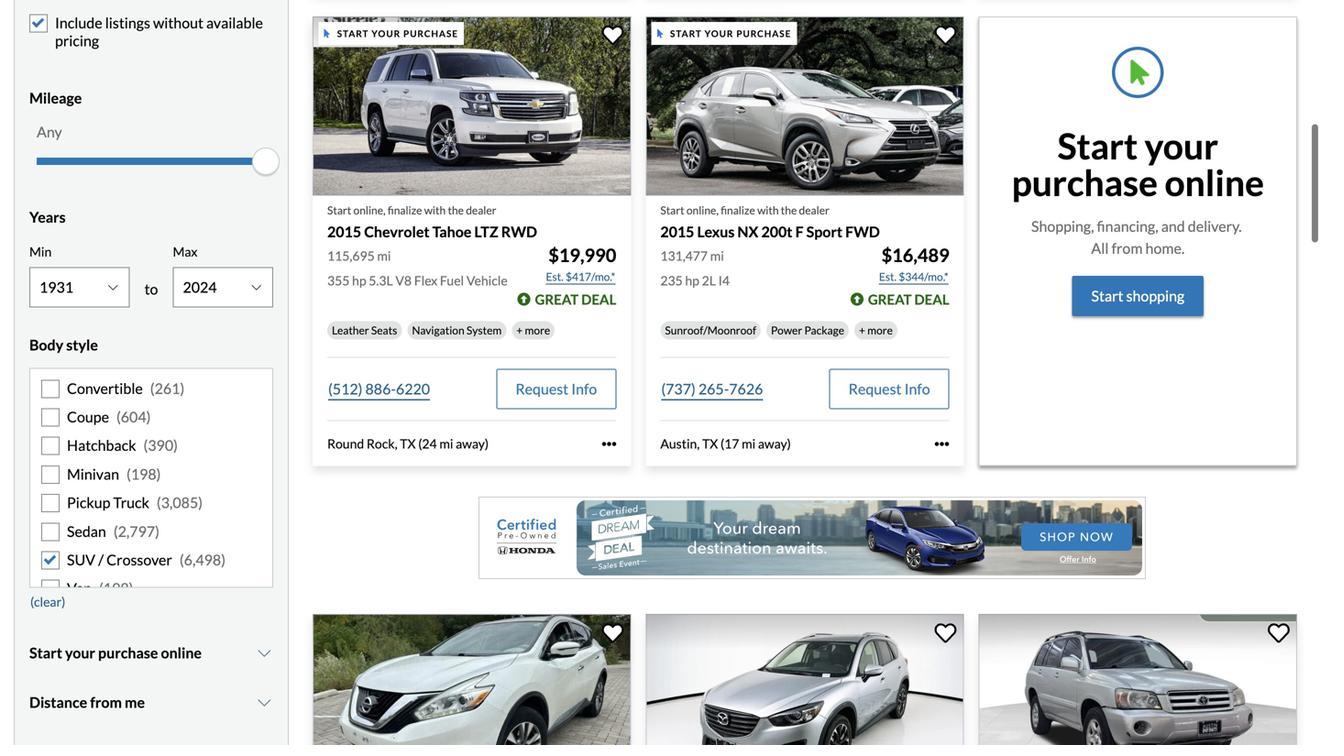 Task type: locate. For each thing, give the bounding box(es) containing it.
0 vertical spatial (198)
[[127, 465, 161, 483]]

mouse pointer image
[[324, 29, 330, 38], [657, 29, 663, 38]]

(clear)
[[30, 594, 65, 610]]

2l
[[702, 273, 716, 288]]

1 2015 from the left
[[327, 223, 361, 241]]

f
[[796, 223, 804, 241]]

1 horizontal spatial finalize
[[721, 203, 755, 217]]

deal
[[581, 291, 617, 308], [915, 291, 950, 308]]

advertisement region
[[479, 497, 1146, 580]]

1 horizontal spatial +
[[859, 324, 866, 337]]

purchase
[[403, 28, 458, 39], [737, 28, 792, 39], [1012, 161, 1158, 204], [98, 644, 158, 662]]

2015 inside start online, finalize with the dealer 2015 chevrolet tahoe ltz rwd
[[327, 223, 361, 241]]

est. $344/mo.* button
[[878, 268, 950, 286]]

2 info from the left
[[905, 380, 930, 398]]

1 horizontal spatial dealer
[[799, 203, 830, 217]]

body style button
[[29, 322, 273, 368]]

online, inside start online, finalize with the dealer 2015 chevrolet tahoe ltz rwd
[[354, 203, 386, 217]]

+ more
[[517, 324, 550, 337], [859, 324, 893, 337]]

request info
[[516, 380, 597, 398], [849, 380, 930, 398]]

2 hp from the left
[[685, 273, 700, 288]]

0 horizontal spatial with
[[424, 203, 446, 217]]

mi right (24
[[440, 436, 453, 452]]

v8
[[396, 273, 412, 288]]

0 horizontal spatial hp
[[352, 273, 366, 288]]

deal down $344/mo.*
[[915, 291, 950, 308]]

est. inside $16,489 est. $344/mo.*
[[879, 270, 897, 283]]

0 horizontal spatial online
[[161, 644, 202, 662]]

1 request info button from the left
[[496, 369, 617, 409]]

start inside button
[[1092, 287, 1124, 305]]

1 great from the left
[[535, 291, 579, 308]]

2 2015 from the left
[[661, 223, 695, 241]]

more
[[525, 324, 550, 337], [868, 324, 893, 337]]

request info button up ellipsis h icon at the left bottom of page
[[496, 369, 617, 409]]

with up tahoe
[[424, 203, 446, 217]]

hp for $19,990
[[352, 273, 366, 288]]

sunroof/moonroof
[[665, 324, 757, 337]]

115,695 mi 355 hp 5.3l v8 flex fuel vehicle
[[327, 248, 508, 288]]

1 vertical spatial from
[[90, 694, 122, 711]]

great
[[535, 291, 579, 308], [868, 291, 912, 308]]

tahoe
[[433, 223, 472, 241]]

1 mouse pointer image from the left
[[324, 29, 330, 38]]

purchase inside dropdown button
[[98, 644, 158, 662]]

from left me
[[90, 694, 122, 711]]

0 horizontal spatial 2015
[[327, 223, 361, 241]]

tx left (17
[[702, 436, 718, 452]]

(198) up pickup truck (3,085)
[[127, 465, 161, 483]]

1 est. from the left
[[546, 270, 564, 283]]

style
[[66, 336, 98, 354]]

start inside start online, finalize with the dealer 2015 chevrolet tahoe ltz rwd
[[327, 203, 351, 217]]

1 horizontal spatial great
[[868, 291, 912, 308]]

online, inside start online, finalize with the dealer 2015 lexus nx 200t f sport fwd
[[687, 203, 719, 217]]

start inside start online, finalize with the dealer 2015 lexus nx 200t f sport fwd
[[661, 203, 685, 217]]

1 hp from the left
[[352, 273, 366, 288]]

$16,489
[[882, 244, 950, 266]]

great down est. $417/mo.* button
[[535, 291, 579, 308]]

1 horizontal spatial online,
[[687, 203, 719, 217]]

1 horizontal spatial hp
[[685, 273, 700, 288]]

start your purchase online up financing,
[[1012, 124, 1265, 204]]

0 horizontal spatial info
[[571, 380, 597, 398]]

convertible (261)
[[67, 379, 185, 397]]

+ right package
[[859, 324, 866, 337]]

online up delivery.
[[1165, 161, 1265, 204]]

2 more from the left
[[868, 324, 893, 337]]

1 finalize from the left
[[388, 203, 422, 217]]

the
[[448, 203, 464, 217], [781, 203, 797, 217]]

0 vertical spatial online
[[1165, 161, 1265, 204]]

info for $19,990
[[571, 380, 597, 398]]

+ more right system
[[517, 324, 550, 337]]

hp inside 115,695 mi 355 hp 5.3l v8 flex fuel vehicle
[[352, 273, 366, 288]]

1 vertical spatial start your purchase online
[[29, 644, 202, 662]]

1 vertical spatial online
[[161, 644, 202, 662]]

and
[[1162, 218, 1185, 235]]

include listings without available pricing
[[55, 14, 263, 49]]

est. $417/mo.* button
[[545, 268, 617, 286]]

0 horizontal spatial online,
[[354, 203, 386, 217]]

0 horizontal spatial dealer
[[466, 203, 497, 217]]

0 horizontal spatial tx
[[400, 436, 416, 452]]

hatchback
[[67, 437, 136, 455]]

coupe
[[67, 408, 109, 426]]

0 horizontal spatial deal
[[581, 291, 617, 308]]

request info button for $19,990
[[496, 369, 617, 409]]

away) right (24
[[456, 436, 489, 452]]

2015 up 115,695
[[327, 223, 361, 241]]

deal down $417/mo.*
[[581, 291, 617, 308]]

dealer up ltz
[[466, 203, 497, 217]]

rock,
[[367, 436, 398, 452]]

1 horizontal spatial from
[[1112, 240, 1143, 257]]

sedan (2,797)
[[67, 522, 160, 540]]

more for $16,489
[[868, 324, 893, 337]]

$344/mo.*
[[899, 270, 949, 283]]

more right package
[[868, 324, 893, 337]]

start your purchase for $19,990
[[337, 28, 458, 39]]

2 + more from the left
[[859, 324, 893, 337]]

0 horizontal spatial great deal
[[535, 291, 617, 308]]

2 deal from the left
[[915, 291, 950, 308]]

sonic silver metallic 2016 mazda cx-5 grand touring suv / crossover front-wheel drive 6-speed automatic image
[[646, 615, 964, 746]]

0 horizontal spatial + more
[[517, 324, 550, 337]]

1 start your purchase from the left
[[337, 28, 458, 39]]

deal for $19,990
[[581, 291, 617, 308]]

1 info from the left
[[571, 380, 597, 398]]

(737) 265-7626 button
[[661, 369, 764, 409]]

(390)
[[143, 437, 178, 455]]

to
[[144, 280, 158, 298]]

start
[[337, 28, 369, 39], [670, 28, 702, 39], [1058, 124, 1138, 168], [327, 203, 351, 217], [661, 203, 685, 217], [1092, 287, 1124, 305], [29, 644, 62, 662]]

online,
[[354, 203, 386, 217], [687, 203, 719, 217]]

2 finalize from the left
[[721, 203, 755, 217]]

lexus
[[697, 223, 735, 241]]

0 horizontal spatial the
[[448, 203, 464, 217]]

hp left 2l
[[685, 273, 700, 288]]

1 horizontal spatial start your purchase
[[670, 28, 792, 39]]

1 request from the left
[[516, 380, 569, 398]]

info
[[571, 380, 597, 398], [905, 380, 930, 398]]

start inside dropdown button
[[29, 644, 62, 662]]

round rock, tx (24 mi away)
[[327, 436, 489, 452]]

2 with from the left
[[758, 203, 779, 217]]

1 horizontal spatial tx
[[702, 436, 718, 452]]

mi down the lexus
[[710, 248, 724, 264]]

2 est. from the left
[[879, 270, 897, 283]]

the up f
[[781, 203, 797, 217]]

6220
[[396, 380, 430, 398]]

dealer inside start online, finalize with the dealer 2015 chevrolet tahoe ltz rwd
[[466, 203, 497, 217]]

navigation
[[412, 324, 465, 337]]

1 horizontal spatial deal
[[915, 291, 950, 308]]

with up 200t
[[758, 203, 779, 217]]

(512) 886-6220
[[328, 380, 430, 398]]

0 horizontal spatial start your purchase online
[[29, 644, 202, 662]]

1 + from the left
[[517, 324, 523, 337]]

more right system
[[525, 324, 550, 337]]

2015 inside start online, finalize with the dealer 2015 lexus nx 200t f sport fwd
[[661, 223, 695, 241]]

1 horizontal spatial request info
[[849, 380, 930, 398]]

0 horizontal spatial mouse pointer image
[[324, 29, 330, 38]]

1 the from the left
[[448, 203, 464, 217]]

1 horizontal spatial with
[[758, 203, 779, 217]]

0 horizontal spatial finalize
[[388, 203, 422, 217]]

0 horizontal spatial more
[[525, 324, 550, 337]]

2 request info button from the left
[[830, 369, 950, 409]]

online, up "chevrolet"
[[354, 203, 386, 217]]

away) right (17
[[758, 436, 791, 452]]

mi up 5.3l
[[377, 248, 391, 264]]

fwd
[[846, 223, 880, 241]]

1 with from the left
[[424, 203, 446, 217]]

2 great from the left
[[868, 291, 912, 308]]

start your purchase online up me
[[29, 644, 202, 662]]

1 horizontal spatial more
[[868, 324, 893, 337]]

package
[[805, 324, 845, 337]]

1 dealer from the left
[[466, 203, 497, 217]]

dealer inside start online, finalize with the dealer 2015 lexus nx 200t f sport fwd
[[799, 203, 830, 217]]

1 more from the left
[[525, 324, 550, 337]]

0 horizontal spatial est.
[[546, 270, 564, 283]]

great deal for $19,990
[[535, 291, 617, 308]]

mouse pointer image for $16,489
[[657, 29, 663, 38]]

est. down $19,990
[[546, 270, 564, 283]]

tx left (24
[[400, 436, 416, 452]]

finalize inside start online, finalize with the dealer 2015 lexus nx 200t f sport fwd
[[721, 203, 755, 217]]

(17
[[721, 436, 739, 452]]

request for $19,990
[[516, 380, 569, 398]]

great deal down "est. $344/mo.*" button
[[868, 291, 950, 308]]

deal for $16,489
[[915, 291, 950, 308]]

886-
[[365, 380, 396, 398]]

2 start your purchase from the left
[[670, 28, 792, 39]]

0 horizontal spatial request info button
[[496, 369, 617, 409]]

the inside start online, finalize with the dealer 2015 chevrolet tahoe ltz rwd
[[448, 203, 464, 217]]

2015 up 131,477
[[661, 223, 695, 241]]

2 mouse pointer image from the left
[[657, 29, 663, 38]]

0 horizontal spatial from
[[90, 694, 122, 711]]

leather
[[332, 324, 369, 337]]

your
[[372, 28, 401, 39], [705, 28, 734, 39], [1145, 124, 1219, 168], [65, 644, 95, 662]]

0 horizontal spatial +
[[517, 324, 523, 337]]

the inside start online, finalize with the dealer 2015 lexus nx 200t f sport fwd
[[781, 203, 797, 217]]

(3,085)
[[157, 494, 203, 512]]

with inside start online, finalize with the dealer 2015 lexus nx 200t f sport fwd
[[758, 203, 779, 217]]

2 request from the left
[[849, 380, 902, 398]]

1 horizontal spatial est.
[[879, 270, 897, 283]]

0 horizontal spatial request info
[[516, 380, 597, 398]]

start your purchase online
[[1012, 124, 1265, 204], [29, 644, 202, 662]]

from down financing,
[[1112, 240, 1143, 257]]

online up distance from me dropdown button at the bottom of the page
[[161, 644, 202, 662]]

finalize inside start online, finalize with the dealer 2015 chevrolet tahoe ltz rwd
[[388, 203, 422, 217]]

finalize up nx
[[721, 203, 755, 217]]

1 online, from the left
[[354, 203, 386, 217]]

power package
[[771, 324, 845, 337]]

austin, tx (17 mi away)
[[661, 436, 791, 452]]

2 online, from the left
[[687, 203, 719, 217]]

minivan (198)
[[67, 465, 161, 483]]

online, up the lexus
[[687, 203, 719, 217]]

2 great deal from the left
[[868, 291, 950, 308]]

1 great deal from the left
[[535, 291, 617, 308]]

1 horizontal spatial request info button
[[830, 369, 950, 409]]

2 request info from the left
[[849, 380, 930, 398]]

2015
[[327, 223, 361, 241], [661, 223, 695, 241]]

+ more right package
[[859, 324, 893, 337]]

years button
[[29, 194, 273, 240]]

the for $16,489
[[781, 203, 797, 217]]

(clear) button
[[29, 588, 66, 616]]

1 horizontal spatial + more
[[859, 324, 893, 337]]

hp right '355'
[[352, 273, 366, 288]]

dealer up sport
[[799, 203, 830, 217]]

your inside dropdown button
[[65, 644, 95, 662]]

the up tahoe
[[448, 203, 464, 217]]

1 horizontal spatial great deal
[[868, 291, 950, 308]]

2 the from the left
[[781, 203, 797, 217]]

gray 2006 toyota highlander suv / crossover  5-speed automatic overdrive image
[[979, 615, 1298, 746]]

1 vertical spatial (198)
[[99, 580, 133, 598]]

$16,489 est. $344/mo.*
[[879, 244, 950, 283]]

2 dealer from the left
[[799, 203, 830, 217]]

est. down $16,489
[[879, 270, 897, 283]]

great for $16,489
[[868, 291, 912, 308]]

1 horizontal spatial 2015
[[661, 223, 695, 241]]

mi
[[377, 248, 391, 264], [710, 248, 724, 264], [440, 436, 453, 452], [742, 436, 756, 452]]

flex
[[414, 273, 438, 288]]

dealer for $16,489
[[799, 203, 830, 217]]

0 horizontal spatial request
[[516, 380, 569, 398]]

2 + from the left
[[859, 324, 866, 337]]

0 horizontal spatial away)
[[456, 436, 489, 452]]

ltz
[[474, 223, 499, 241]]

finalize for $16,489
[[721, 203, 755, 217]]

1 horizontal spatial away)
[[758, 436, 791, 452]]

mileage button
[[29, 75, 273, 121]]

mi inside 131,477 mi 235 hp 2l i4
[[710, 248, 724, 264]]

1 deal from the left
[[581, 291, 617, 308]]

1 horizontal spatial info
[[905, 380, 930, 398]]

1 horizontal spatial online
[[1165, 161, 1265, 204]]

+ more for $19,990
[[517, 324, 550, 337]]

(198) for van (198)
[[99, 580, 133, 598]]

years
[[29, 208, 66, 226]]

request info button
[[496, 369, 617, 409], [830, 369, 950, 409]]

1 + more from the left
[[517, 324, 550, 337]]

/
[[98, 551, 104, 569]]

5.3l
[[369, 273, 393, 288]]

hp inside 131,477 mi 235 hp 2l i4
[[685, 273, 700, 288]]

request info button up ellipsis h image
[[830, 369, 950, 409]]

start online, finalize with the dealer 2015 lexus nx 200t f sport fwd
[[661, 203, 880, 241]]

grey 2015 lexus nx 200t f sport fwd suv / crossover front-wheel drive 6-speed automatic image
[[646, 16, 964, 196]]

great deal
[[535, 291, 617, 308], [868, 291, 950, 308]]

from inside dropdown button
[[90, 694, 122, 711]]

listings
[[105, 14, 150, 32]]

great down "est. $344/mo.*" button
[[868, 291, 912, 308]]

(198) down /
[[99, 580, 133, 598]]

great deal down est. $417/mo.* button
[[535, 291, 617, 308]]

1 horizontal spatial mouse pointer image
[[657, 29, 663, 38]]

all
[[1092, 240, 1109, 257]]

finalize up "chevrolet"
[[388, 203, 422, 217]]

+
[[517, 324, 523, 337], [859, 324, 866, 337]]

+ right system
[[517, 324, 523, 337]]

0 vertical spatial from
[[1112, 240, 1143, 257]]

with inside start online, finalize with the dealer 2015 chevrolet tahoe ltz rwd
[[424, 203, 446, 217]]

est. inside $19,990 est. $417/mo.*
[[546, 270, 564, 283]]

1 horizontal spatial the
[[781, 203, 797, 217]]

1 horizontal spatial request
[[849, 380, 902, 398]]

1 horizontal spatial start your purchase online
[[1012, 124, 1265, 204]]

1 request info from the left
[[516, 380, 597, 398]]

235
[[661, 273, 683, 288]]

0 horizontal spatial great
[[535, 291, 579, 308]]

delivery.
[[1188, 218, 1242, 235]]

0 horizontal spatial start your purchase
[[337, 28, 458, 39]]



Task type: describe. For each thing, give the bounding box(es) containing it.
+ for $19,990
[[517, 324, 523, 337]]

131,477 mi 235 hp 2l i4
[[661, 248, 730, 288]]

(198) for minivan (198)
[[127, 465, 161, 483]]

available
[[206, 14, 263, 32]]

mouse pointer image for $19,990
[[324, 29, 330, 38]]

2 tx from the left
[[702, 436, 718, 452]]

mi right (17
[[742, 436, 756, 452]]

navigation system
[[412, 324, 502, 337]]

pricing
[[55, 31, 99, 49]]

convertible
[[67, 379, 143, 397]]

min
[[29, 244, 52, 260]]

leather seats
[[332, 324, 397, 337]]

355
[[327, 273, 350, 288]]

ellipsis h image
[[602, 437, 617, 451]]

start shopping button
[[1072, 276, 1204, 317]]

(24
[[418, 436, 437, 452]]

info for $16,489
[[905, 380, 930, 398]]

+ more for $16,489
[[859, 324, 893, 337]]

2015 for $19,990
[[327, 223, 361, 241]]

start your purchase online button
[[29, 630, 273, 676]]

$19,990
[[549, 244, 617, 266]]

131,477
[[661, 248, 708, 264]]

chevrolet
[[364, 223, 430, 241]]

(604)
[[116, 408, 151, 426]]

pickup truck (3,085)
[[67, 494, 203, 512]]

1 away) from the left
[[456, 436, 489, 452]]

body style
[[29, 336, 98, 354]]

chevron down image
[[255, 695, 273, 710]]

start your purchase for $16,489
[[670, 28, 792, 39]]

(512)
[[328, 380, 363, 398]]

distance from me
[[29, 694, 145, 711]]

financing,
[[1097, 218, 1159, 235]]

start shopping
[[1092, 287, 1185, 305]]

mi inside 115,695 mi 355 hp 5.3l v8 flex fuel vehicle
[[377, 248, 391, 264]]

request for $16,489
[[849, 380, 902, 398]]

ellipsis h image
[[935, 437, 950, 451]]

system
[[467, 324, 502, 337]]

suv / crossover (6,498)
[[67, 551, 226, 569]]

hp for $16,489
[[685, 273, 700, 288]]

2015 for $16,489
[[661, 223, 695, 241]]

online, for $16,489
[[687, 203, 719, 217]]

rwd
[[501, 223, 537, 241]]

est. for $16,489
[[879, 270, 897, 283]]

(261)
[[150, 379, 185, 397]]

+ for $16,489
[[859, 324, 866, 337]]

suv
[[67, 551, 95, 569]]

with for $16,489
[[758, 203, 779, 217]]

van (198)
[[67, 580, 133, 598]]

distance
[[29, 694, 87, 711]]

2 away) from the left
[[758, 436, 791, 452]]

me
[[125, 694, 145, 711]]

nx
[[738, 223, 759, 241]]

the for $19,990
[[448, 203, 464, 217]]

austin,
[[661, 436, 700, 452]]

online, for $19,990
[[354, 203, 386, 217]]

crossover
[[107, 551, 172, 569]]

from inside "shopping, financing, and delivery. all from home."
[[1112, 240, 1143, 257]]

pickup
[[67, 494, 110, 512]]

van
[[67, 580, 92, 598]]

i4
[[719, 273, 730, 288]]

sport
[[807, 223, 843, 241]]

online inside dropdown button
[[161, 644, 202, 662]]

(737)
[[661, 380, 696, 398]]

distance from me button
[[29, 680, 273, 726]]

chevron down image
[[255, 646, 273, 661]]

(2,797)
[[114, 522, 160, 540]]

white diamond tricoat 2015 chevrolet tahoe ltz rwd suv / crossover 4x2 6-speed automatic image
[[313, 16, 631, 196]]

shopping
[[1127, 287, 1185, 305]]

with for $19,990
[[424, 203, 446, 217]]

dealer for $19,990
[[466, 203, 497, 217]]

seats
[[371, 324, 397, 337]]

est. for $19,990
[[546, 270, 564, 283]]

finalize for $19,990
[[388, 203, 422, 217]]

body
[[29, 336, 63, 354]]

(512) 886-6220 button
[[327, 369, 431, 409]]

request info for $19,990
[[516, 380, 597, 398]]

include
[[55, 14, 102, 32]]

minivan
[[67, 465, 119, 483]]

round
[[327, 436, 364, 452]]

7626
[[729, 380, 763, 398]]

white 2016 nissan murano sv suv / crossover front-wheel drive continuously variable transmission image
[[313, 615, 631, 746]]

more for $19,990
[[525, 324, 550, 337]]

request info button for $16,489
[[830, 369, 950, 409]]

home.
[[1146, 240, 1185, 257]]

vehicle
[[467, 273, 508, 288]]

mileage
[[29, 89, 82, 107]]

great deal for $16,489
[[868, 291, 950, 308]]

fuel
[[440, 273, 464, 288]]

without
[[153, 14, 204, 32]]

265-
[[699, 380, 729, 398]]

start your purchase online inside dropdown button
[[29, 644, 202, 662]]

0 vertical spatial start your purchase online
[[1012, 124, 1265, 204]]

shopping, financing, and delivery. all from home.
[[1032, 218, 1245, 257]]

115,695
[[327, 248, 375, 264]]

great for $19,990
[[535, 291, 579, 308]]

$19,990 est. $417/mo.*
[[546, 244, 617, 283]]

any
[[37, 123, 62, 141]]

request info for $16,489
[[849, 380, 930, 398]]

hatchback (390)
[[67, 437, 178, 455]]

1 tx from the left
[[400, 436, 416, 452]]

(6,498)
[[180, 551, 226, 569]]



Task type: vqa. For each thing, say whether or not it's contained in the screenshot.


